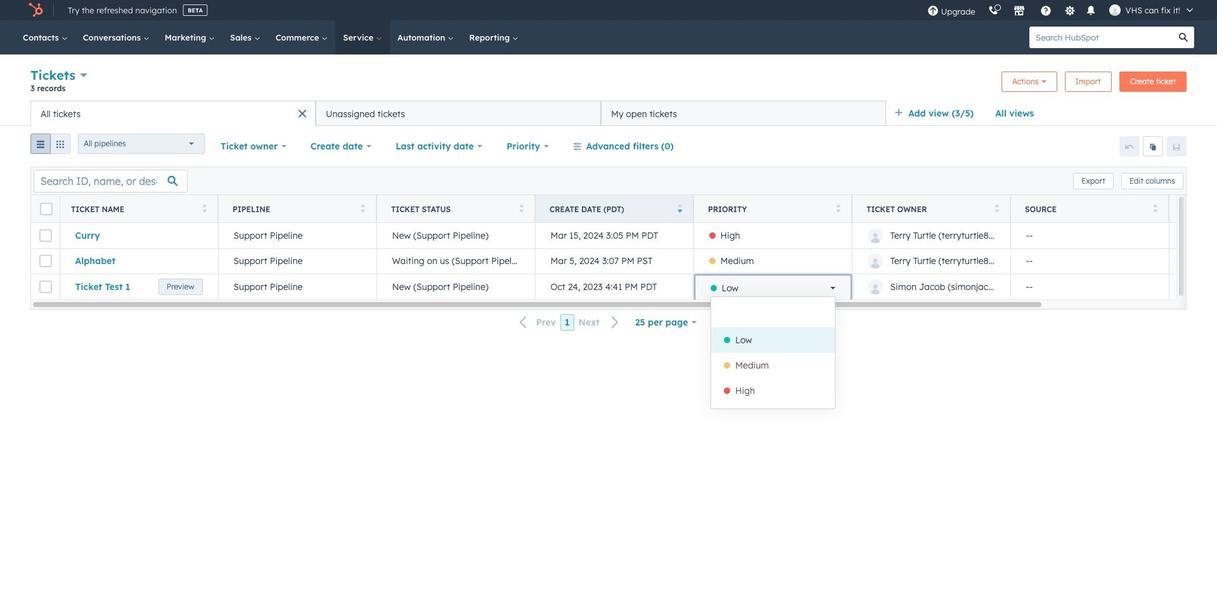 Task type: vqa. For each thing, say whether or not it's contained in the screenshot.
'Settings' "Image" at the top right of the page
no



Task type: describe. For each thing, give the bounding box(es) containing it.
press to sort. image for third press to sort. element from left
[[519, 204, 524, 213]]

press to sort. image for 2nd press to sort. element from the right
[[994, 204, 999, 213]]

4 press to sort. element from the left
[[836, 204, 841, 215]]

descending sort. press to sort ascending. element
[[677, 204, 682, 215]]

press to sort. image for 1st press to sort. element from the left
[[202, 204, 207, 213]]

1 press to sort. image from the left
[[360, 204, 365, 213]]

1 press to sort. element from the left
[[202, 204, 207, 215]]



Task type: locate. For each thing, give the bounding box(es) containing it.
3 press to sort. image from the left
[[1153, 204, 1158, 213]]

pagination navigation
[[512, 314, 627, 331]]

2 horizontal spatial press to sort. image
[[1153, 204, 1158, 213]]

2 horizontal spatial press to sort. image
[[994, 204, 999, 213]]

list box
[[711, 297, 835, 409]]

Search ID, name, or description search field
[[34, 170, 188, 192]]

banner
[[30, 66, 1187, 101]]

2 press to sort. image from the left
[[836, 204, 841, 213]]

2 press to sort. element from the left
[[360, 204, 365, 215]]

6 press to sort. element from the left
[[1153, 204, 1158, 215]]

1 horizontal spatial press to sort. image
[[519, 204, 524, 213]]

1 horizontal spatial press to sort. image
[[836, 204, 841, 213]]

jer mill image
[[1109, 4, 1121, 16]]

Search HubSpot search field
[[1030, 27, 1173, 48]]

0 horizontal spatial press to sort. image
[[202, 204, 207, 213]]

marketplaces image
[[1013, 6, 1025, 17]]

3 press to sort. element from the left
[[519, 204, 524, 215]]

2 press to sort. image from the left
[[519, 204, 524, 213]]

0 horizontal spatial press to sort. image
[[360, 204, 365, 213]]

press to sort. image
[[360, 204, 365, 213], [836, 204, 841, 213], [1153, 204, 1158, 213]]

press to sort. element
[[202, 204, 207, 215], [360, 204, 365, 215], [519, 204, 524, 215], [836, 204, 841, 215], [994, 204, 999, 215], [1153, 204, 1158, 215]]

1 press to sort. image from the left
[[202, 204, 207, 213]]

3 press to sort. image from the left
[[994, 204, 999, 213]]

group
[[30, 134, 70, 159]]

descending sort. press to sort ascending. image
[[677, 204, 682, 213]]

5 press to sort. element from the left
[[994, 204, 999, 215]]

press to sort. image
[[202, 204, 207, 213], [519, 204, 524, 213], [994, 204, 999, 213]]

menu
[[921, 0, 1202, 20]]



